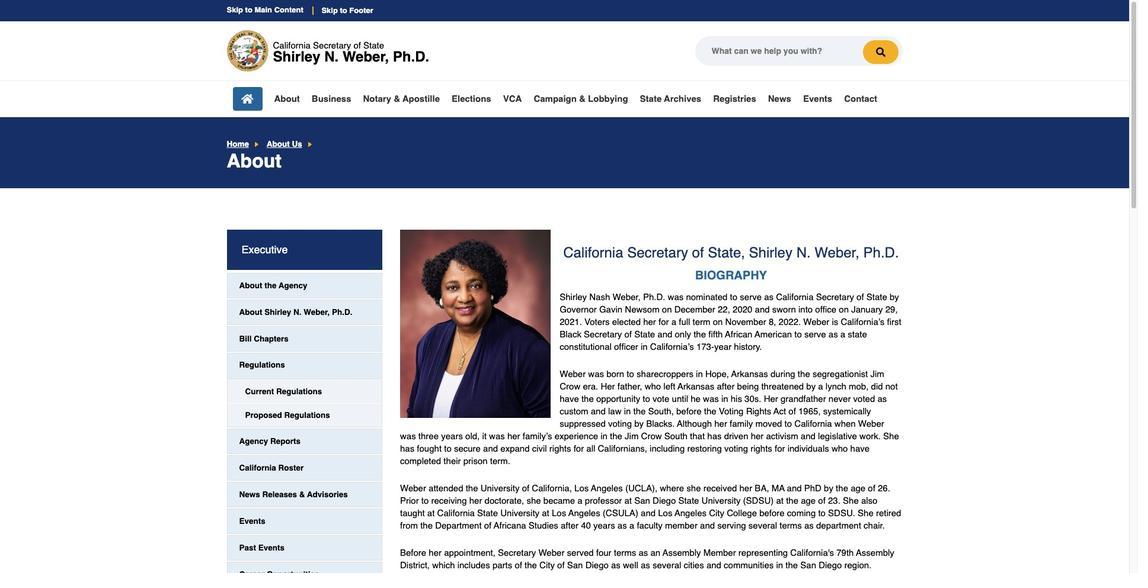 Task type: vqa. For each thing, say whether or not it's contained in the screenshot.
Us in the top of the page
yes



Task type: locate. For each thing, give the bounding box(es) containing it.
angeles
[[591, 484, 623, 494], [568, 509, 600, 519], [675, 509, 707, 519]]

skip left footer
[[322, 6, 338, 15]]

serving
[[717, 521, 746, 531]]

her
[[643, 317, 656, 327], [714, 419, 727, 429], [507, 431, 520, 442], [751, 431, 764, 442], [740, 484, 752, 494], [469, 496, 482, 506], [429, 548, 442, 558]]

events
[[803, 94, 832, 104], [239, 517, 265, 526], [258, 544, 285, 553]]

of
[[354, 40, 361, 50], [692, 245, 704, 261], [857, 292, 864, 302], [624, 329, 632, 340], [789, 407, 796, 417], [522, 484, 529, 494], [868, 484, 875, 494], [818, 496, 826, 506], [484, 521, 492, 531], [515, 561, 522, 571], [557, 561, 565, 571], [572, 573, 580, 574]]

diego down well
[[615, 573, 639, 574]]

as down california's
[[817, 573, 826, 574]]

california inside the california secretary of state shirley n. weber, ph.d.
[[273, 40, 311, 50]]

an
[[651, 548, 660, 558]]

about the agency link
[[227, 274, 382, 298]]

& inside executive "element"
[[299, 491, 305, 500]]

1 vertical spatial have
[[850, 444, 870, 454]]

173-
[[696, 342, 714, 352]]

school
[[671, 573, 699, 574]]

secretary inside before her appointment, secretary weber served four terms as an assembly member representing california's 79th assembly district, which includes parts of the city of san diego as well as several cities and communities in the san diego region. weber also served as a member and chair of the san diego unified school district and has twice served as a californ
[[498, 548, 536, 558]]

fifth
[[709, 329, 723, 340]]

1 horizontal spatial before
[[759, 509, 785, 519]]

1 rights from the left
[[549, 444, 571, 454]]

state up the january
[[866, 292, 887, 302]]

his
[[731, 394, 742, 404]]

1 vertical spatial regulations
[[276, 388, 322, 396]]

to down 2022.
[[795, 329, 802, 340]]

december
[[674, 305, 715, 315]]

have down work. on the right
[[850, 444, 870, 454]]

1 horizontal spatial who
[[832, 444, 848, 454]]

0 vertical spatial terms
[[780, 521, 802, 531]]

state
[[848, 329, 867, 340]]

shirley inside about shirley n. weber, ph.d. 'link'
[[265, 308, 291, 317]]

0 horizontal spatial served
[[450, 573, 477, 574]]

1 horizontal spatial los
[[574, 484, 589, 494]]

ph.d. up 29, on the right of page
[[863, 245, 899, 261]]

1 vertical spatial terms
[[614, 548, 636, 558]]

the right attended
[[466, 484, 478, 494]]

0 horizontal spatial crow
[[560, 382, 580, 392]]

california down the 1965,
[[795, 419, 832, 429]]

faculty
[[637, 521, 663, 531]]

1 horizontal spatial rights
[[751, 444, 772, 454]]

0 vertical spatial also
[[861, 496, 878, 506]]

0 horizontal spatial agency
[[239, 437, 268, 446]]

1 horizontal spatial has
[[707, 431, 722, 442]]

1 vertical spatial events link
[[227, 510, 382, 534]]

regulations for current
[[276, 388, 322, 396]]

state,
[[708, 245, 745, 261]]

22,
[[718, 305, 730, 315]]

as down coming
[[804, 521, 814, 531]]

1 horizontal spatial voting
[[724, 444, 748, 454]]

agency reports link
[[227, 430, 382, 454]]

skip left main
[[227, 5, 243, 14]]

0 vertical spatial events
[[803, 94, 832, 104]]

shirley n. weber, ph.d. banner
[[0, 0, 1129, 117]]

california inside the weber attended the university of california, los angeles (ucla), where she received her ba, ma and phd by the age of 26. prior to receiving her doctorate, she became a professor at san diego state university (sdsu) at the age of 23. she also taught at california state university at los angeles (csula) and los angeles city college before coming to sdsu. she retired from the department of africana studies after 40 years as a faculty member and serving several terms as department chair.
[[437, 509, 475, 519]]

news inside executive "element"
[[239, 491, 260, 500]]

of inside the california secretary of state shirley n. weber, ph.d.
[[354, 40, 361, 50]]

0 horizontal spatial events link
[[227, 510, 382, 534]]

term
[[693, 317, 710, 327]]

2 horizontal spatial &
[[579, 94, 586, 104]]

menu
[[233, 87, 877, 111]]

region.
[[844, 561, 872, 571]]

her up act
[[764, 394, 778, 404]]

after inside the weber attended the university of california, los angeles (ucla), where she received her ba, ma and phd by the age of 26. prior to receiving her doctorate, she became a professor at san diego state university (sdsu) at the age of 23. she also taught at california state university at los angeles (csula) and los angeles city college before coming to sdsu. she retired from the department of africana studies after 40 years as a faculty member and serving several terms as department chair.
[[561, 521, 579, 531]]

0 horizontal spatial after
[[561, 521, 579, 531]]

skip for skip to footer
[[322, 6, 338, 15]]

news for news
[[768, 94, 791, 104]]

california secretary of state shirley n. weber, ph.d.
[[273, 40, 429, 65]]

became
[[543, 496, 575, 506]]

expand
[[500, 444, 530, 454]]

0 horizontal spatial terms
[[614, 548, 636, 558]]

diego down "79th"
[[819, 561, 842, 571]]

2 rights from the left
[[751, 444, 772, 454]]

1 horizontal spatial several
[[749, 521, 777, 531]]

serve down into
[[804, 329, 826, 340]]

ph.d. inside shirley nash weber, ph.d. was nominated to serve as california secretary of state by governor gavin newsom on december 22, 2020 and sworn into office on january 29, 2021. voters elected her for a full term on november 8, 2022. weber is california's first black secretary of state and only the fifth african american to serve as a state constitutional officer in california's 173-year history.
[[643, 292, 665, 302]]

to up 'activism'
[[785, 419, 792, 429]]

2 horizontal spatial n.
[[796, 245, 811, 261]]

by up grandfather
[[806, 382, 816, 392]]

several inside the weber attended the university of california, los angeles (ucla), where she received her ba, ma and phd by the age of 26. prior to receiving her doctorate, she became a professor at san diego state university (sdsu) at the age of 23. she also taught at california state university at los angeles (csula) and los angeles city college before coming to sdsu. she retired from the department of africana studies after 40 years as a faculty member and serving several terms as department chair.
[[749, 521, 777, 531]]

years right 40
[[593, 521, 615, 531]]

ph.d. up "newsom"
[[643, 292, 665, 302]]

1 horizontal spatial &
[[394, 94, 400, 104]]

0 vertical spatial voting
[[608, 419, 632, 429]]

several inside before her appointment, secretary weber served four terms as an assembly member representing california's 79th assembly district, which includes parts of the city of san diego as well as several cities and communities in the san diego region. weber also served as a member and chair of the san diego unified school district and has twice served as a californ
[[653, 561, 681, 571]]

1 vertical spatial before
[[759, 509, 785, 519]]

serve up 2020
[[740, 292, 762, 302]]

0 horizontal spatial &
[[299, 491, 305, 500]]

about left "business" link
[[274, 94, 300, 104]]

vca link
[[503, 94, 522, 104]]

about for about shirley n. weber, ph.d.
[[239, 308, 262, 317]]

as down did
[[878, 394, 887, 404]]

1 horizontal spatial age
[[851, 484, 866, 494]]

1 vertical spatial years
[[593, 521, 615, 531]]

& left lobbying
[[579, 94, 586, 104]]

1 horizontal spatial her
[[764, 394, 778, 404]]

1 vertical spatial agency
[[239, 437, 268, 446]]

2 vertical spatial has
[[748, 573, 762, 574]]

she inside weber was born to sharecroppers in hope, arkansas during the segregationist jim crow era. her father, who left arkansas after being threatened by a lynch mob, did not have the opportunity to vote until he was in his 30s. her grandfather never voted as custom and law in the south, before the voting rights act of 1965, systemically suppressed voting by blacks. although her family moved to california when weber was three years old, it was her family's experience in the jim crow south that has driven her activism and legislative work. she has fought to secure and expand civil rights for all californians, including restoring voting rights for individuals who have completed their prison term.
[[883, 431, 899, 442]]

she right the where
[[687, 484, 701, 494]]

in
[[641, 342, 648, 352], [696, 369, 703, 379], [721, 394, 728, 404], [624, 407, 631, 417], [601, 431, 608, 442], [776, 561, 783, 571]]

secretary weber image
[[400, 230, 551, 418]]

shirley nash weber, ph.d. was nominated to serve as california secretary of state by governor gavin newsom on december 22, 2020 and sworn into office on january 29, 2021. voters elected her for a full term on november 8, 2022. weber is california's first black secretary of state and only the fifth african american to serve as a state constitutional officer in california's 173-year history.
[[560, 292, 901, 352]]

by inside the weber attended the university of california, los angeles (ucla), where she received her ba, ma and phd by the age of 26. prior to receiving her doctorate, she became a professor at san diego state university (sdsu) at the age of 23. she also taught at california state university at los angeles (csula) and los angeles city college before coming to sdsu. she retired from the department of africana studies after 40 years as a faculty member and serving several terms as department chair.
[[824, 484, 833, 494]]

about inside menu
[[274, 94, 300, 104]]

full
[[679, 317, 690, 327]]

1 horizontal spatial n.
[[324, 48, 339, 65]]

weber, up "newsom"
[[613, 292, 641, 302]]

assembly up cities
[[663, 548, 701, 558]]

south
[[664, 431, 688, 442]]

skip for skip to main content
[[227, 5, 243, 14]]

receiving
[[431, 496, 467, 506]]

executive
[[242, 244, 288, 256]]

0 vertical spatial who
[[645, 382, 661, 392]]

skip
[[227, 5, 243, 14], [322, 6, 338, 15]]

news right registries link
[[768, 94, 791, 104]]

the right from
[[420, 521, 433, 531]]

before up the although
[[676, 407, 702, 417]]

served down california's
[[787, 573, 814, 574]]

weber, up notary
[[343, 48, 389, 65]]

experience
[[555, 431, 598, 442]]

0 vertical spatial california's
[[841, 317, 885, 327]]

2021.
[[560, 317, 582, 327]]

rights down 'activism'
[[751, 444, 772, 454]]

regulations down bill chapters
[[239, 361, 285, 370]]

weber was born to sharecroppers in hope, arkansas during the segregationist jim crow era. her father, who left arkansas after being threatened by a lynch mob, did not have the opportunity to vote until he was in his 30s. her grandfather never voted as custom and law in the south, before the voting rights act of 1965, systemically suppressed voting by blacks. although her family moved to california when weber was three years old, it was her family's experience in the jim crow south that has driven her activism and legislative work. she has fought to secure and expand civil rights for all californians, including restoring voting rights for individuals who have completed their prison term.
[[400, 369, 899, 466]]

served down includes
[[450, 573, 477, 574]]

news left releases
[[239, 491, 260, 500]]

about for about us
[[267, 140, 290, 149]]

1 horizontal spatial skip
[[322, 6, 338, 15]]

1 vertical spatial city
[[539, 561, 555, 571]]

the up 23.
[[836, 484, 848, 494]]

university up africana
[[500, 509, 540, 519]]

of inside weber was born to sharecroppers in hope, arkansas during the segregationist jim crow era. her father, who left arkansas after being threatened by a lynch mob, did not have the opportunity to vote until he was in his 30s. her grandfather never voted as custom and law in the south, before the voting rights act of 1965, systemically suppressed voting by blacks. although her family moved to california when weber was three years old, it was her family's experience in the jim crow south that has driven her activism and legislative work. she has fought to secure and expand civil rights for all californians, including restoring voting rights for individuals who have completed their prison term.
[[789, 407, 796, 417]]

& right notary
[[394, 94, 400, 104]]

arkansas up he
[[678, 382, 714, 392]]

1 vertical spatial serve
[[804, 329, 826, 340]]

ph.d. inside 'link'
[[332, 308, 352, 317]]

weber, inside shirley nash weber, ph.d. was nominated to serve as california secretary of state by governor gavin newsom on december 22, 2020 and sworn into office on january 29, 2021. voters elected her for a full term on november 8, 2022. weber is california's first black secretary of state and only the fifth african american to serve as a state constitutional officer in california's 173-year history.
[[613, 292, 641, 302]]

0 horizontal spatial member
[[498, 573, 531, 574]]

first
[[887, 317, 901, 327]]

What can we help you with? text field
[[695, 36, 903, 66]]

1 horizontal spatial also
[[861, 496, 878, 506]]

she
[[883, 431, 899, 442], [843, 496, 859, 506], [858, 509, 874, 519]]

university down received
[[702, 496, 741, 506]]

1 horizontal spatial news
[[768, 94, 791, 104]]

member right faculty
[[665, 521, 698, 531]]

grandfather
[[781, 394, 826, 404]]

years up secure
[[441, 431, 463, 442]]

sharecroppers
[[637, 369, 694, 379]]

university up doctorate,
[[481, 484, 520, 494]]

before down (sdsu)
[[759, 509, 785, 519]]

elections
[[452, 94, 491, 104]]

by up 23.
[[824, 484, 833, 494]]

us
[[292, 140, 302, 149]]

about inside 'link'
[[239, 308, 262, 317]]

of up chair
[[557, 561, 565, 571]]

ph.d. down about the agency link
[[332, 308, 352, 317]]

her down "newsom"
[[643, 317, 656, 327]]

custom
[[560, 407, 588, 417]]

assembly up region.
[[856, 548, 894, 558]]

1 vertical spatial member
[[498, 573, 531, 574]]

the inside executive "element"
[[265, 281, 277, 290]]

her inside before her appointment, secretary weber served four terms as an assembly member representing california's 79th assembly district, which includes parts of the city of san diego as well as several cities and communities in the san diego region. weber also served as a member and chair of the san diego unified school district and has twice served as a californ
[[429, 548, 442, 558]]

elections link
[[452, 94, 491, 104]]

blacks.
[[646, 419, 675, 429]]

campaign
[[534, 94, 577, 104]]

agency down proposed
[[239, 437, 268, 446]]

state down footer
[[363, 40, 384, 50]]

of left africana
[[484, 521, 492, 531]]

california's down the january
[[841, 317, 885, 327]]

shirley up about link
[[273, 48, 320, 65]]

0 horizontal spatial also
[[431, 573, 447, 574]]

state inside the california secretary of state shirley n. weber, ph.d.
[[363, 40, 384, 50]]

california's
[[841, 317, 885, 327], [650, 342, 694, 352]]

0 vertical spatial news
[[768, 94, 791, 104]]

a down parts
[[491, 573, 496, 574]]

to left vote at the bottom right
[[643, 394, 650, 404]]

2 horizontal spatial served
[[787, 573, 814, 574]]

1 horizontal spatial events link
[[803, 94, 832, 104]]

and
[[755, 305, 770, 315], [658, 329, 672, 340], [591, 407, 606, 417], [801, 431, 816, 442], [483, 444, 498, 454], [787, 484, 802, 494], [641, 509, 656, 519], [700, 521, 715, 531], [707, 561, 721, 571], [533, 573, 548, 574], [731, 573, 745, 574]]

agency
[[279, 281, 307, 290], [239, 437, 268, 446]]

0 vertical spatial her
[[601, 382, 615, 392]]

0 vertical spatial has
[[707, 431, 722, 442]]

ph.d.
[[393, 48, 429, 65], [863, 245, 899, 261], [643, 292, 665, 302], [332, 308, 352, 317]]

0 vertical spatial she
[[883, 431, 899, 442]]

secretary down skip to footer link
[[313, 40, 351, 50]]

completed
[[400, 456, 441, 466]]

vote
[[653, 394, 669, 404]]

crow down blacks.
[[641, 431, 662, 442]]

registries
[[713, 94, 756, 104]]

chair.
[[864, 521, 885, 531]]

skip-content element
[[227, 5, 903, 15]]

driven
[[724, 431, 748, 442]]

0 vertical spatial jim
[[870, 369, 884, 379]]

california inside executive "element"
[[239, 464, 276, 473]]

1 horizontal spatial agency
[[279, 281, 307, 290]]

0 vertical spatial serve
[[740, 292, 762, 302]]

regulations down current regulations link
[[284, 411, 330, 420]]

years inside the weber attended the university of california, los angeles (ucla), where she received her ba, ma and phd by the age of 26. prior to receiving her doctorate, she became a professor at san diego state university (sdsu) at the age of 23. she also taught at california state university at los angeles (csula) and los angeles city college before coming to sdsu. she retired from the department of africana studies after 40 years as a faculty member and serving several terms as department chair.
[[593, 521, 615, 531]]

has
[[707, 431, 722, 442], [400, 444, 414, 454], [748, 573, 762, 574]]

0 horizontal spatial rights
[[549, 444, 571, 454]]

about
[[274, 94, 300, 104], [267, 140, 290, 149], [227, 150, 282, 172], [239, 281, 262, 290], [239, 308, 262, 317]]

on up fifth
[[713, 317, 723, 327]]

0 vertical spatial after
[[717, 382, 735, 392]]

1 vertical spatial after
[[561, 521, 579, 531]]

california
[[273, 40, 311, 50], [563, 245, 623, 261], [776, 292, 814, 302], [795, 419, 832, 429], [239, 464, 276, 473], [437, 509, 475, 519]]

year
[[714, 342, 732, 352]]

terms inside before her appointment, secretary weber served four terms as an assembly member representing california's 79th assembly district, which includes parts of the city of san diego as well as several cities and communities in the san diego region. weber also served as a member and chair of the san diego unified school district and has twice served as a californ
[[614, 548, 636, 558]]

for down 'activism'
[[775, 444, 785, 454]]

the up coming
[[786, 496, 798, 506]]

member
[[665, 521, 698, 531], [498, 573, 531, 574]]

secretary
[[313, 40, 351, 50], [627, 245, 688, 261], [816, 292, 854, 302], [584, 329, 622, 340], [498, 548, 536, 558]]

state
[[363, 40, 384, 50], [640, 94, 662, 104], [866, 292, 887, 302], [634, 329, 655, 340], [678, 496, 699, 506], [477, 509, 498, 519]]

weber down office
[[803, 317, 829, 327]]

0 vertical spatial before
[[676, 407, 702, 417]]

23.
[[828, 496, 841, 506]]

menu containing about
[[233, 87, 877, 111]]

not
[[885, 382, 898, 392]]

family's
[[523, 431, 552, 442]]

skip to footer
[[322, 6, 373, 15]]

of up doctorate,
[[522, 484, 529, 494]]

notary
[[363, 94, 391, 104]]

diego
[[653, 496, 676, 506], [585, 561, 609, 571], [819, 561, 842, 571], [615, 573, 639, 574]]

voting
[[608, 419, 632, 429], [724, 444, 748, 454]]

in up californians,
[[601, 431, 608, 442]]

0 vertical spatial several
[[749, 521, 777, 531]]

events up past
[[239, 517, 265, 526]]

0 horizontal spatial assembly
[[663, 548, 701, 558]]

member down parts
[[498, 573, 531, 574]]

0 horizontal spatial jim
[[625, 431, 639, 442]]

after inside weber was born to sharecroppers in hope, arkansas during the segregationist jim crow era. her father, who left arkansas after being threatened by a lynch mob, did not have the opportunity to vote until he was in his 30s. her grandfather never voted as custom and law in the south, before the voting rights act of 1965, systemically suppressed voting by blacks. although her family moved to california when weber was three years old, it was her family's experience in the jim crow south that has driven her activism and legislative work. she has fought to secure and expand civil rights for all californians, including restoring voting rights for individuals who have completed their prison term.
[[717, 382, 735, 392]]

2 vertical spatial n.
[[293, 308, 301, 317]]

history.
[[734, 342, 762, 352]]

past
[[239, 544, 256, 553]]

also inside the weber attended the university of california, los angeles (ucla), where she received her ba, ma and phd by the age of 26. prior to receiving her doctorate, she became a professor at san diego state university (sdsu) at the age of 23. she also taught at california state university at los angeles (csula) and los angeles city college before coming to sdsu. she retired from the department of africana studies after 40 years as a faculty member and serving several terms as department chair.
[[861, 496, 878, 506]]

news for news releases & advisories
[[239, 491, 260, 500]]

0 horizontal spatial she
[[527, 496, 541, 506]]

fought
[[417, 444, 442, 454]]

0 horizontal spatial before
[[676, 407, 702, 417]]

1 vertical spatial california's
[[650, 342, 694, 352]]

until
[[672, 394, 688, 404]]

of right act
[[789, 407, 796, 417]]

0 horizontal spatial skip
[[227, 5, 243, 14]]

0 vertical spatial n.
[[324, 48, 339, 65]]

was
[[668, 292, 684, 302], [588, 369, 604, 379], [703, 394, 719, 404], [400, 431, 416, 442], [489, 431, 505, 442]]

california up the sworn
[[776, 292, 814, 302]]

0 vertical spatial age
[[851, 484, 866, 494]]

ba,
[[755, 484, 769, 494]]

0 horizontal spatial years
[[441, 431, 463, 442]]

2 vertical spatial regulations
[[284, 411, 330, 420]]

0 horizontal spatial news
[[239, 491, 260, 500]]

1 vertical spatial news
[[239, 491, 260, 500]]

1 vertical spatial university
[[702, 496, 741, 506]]

1 vertical spatial arkansas
[[678, 382, 714, 392]]

0 horizontal spatial california's
[[650, 342, 694, 352]]

years
[[441, 431, 463, 442], [593, 521, 615, 531]]

at
[[625, 496, 632, 506], [776, 496, 784, 506], [427, 509, 435, 519], [542, 509, 549, 519]]

skip to footer link
[[322, 6, 373, 15]]

california inside shirley nash weber, ph.d. was nominated to serve as california secretary of state by governor gavin newsom on december 22, 2020 and sworn into office on january 29, 2021. voters elected her for a full term on november 8, 2022. weber is california's first black secretary of state and only the fifth african american to serve as a state constitutional officer in california's 173-year history.
[[776, 292, 814, 302]]

n. inside the california secretary of state shirley n. weber, ph.d.
[[324, 48, 339, 65]]

1 horizontal spatial city
[[709, 509, 724, 519]]

has inside before her appointment, secretary weber served four terms as an assembly member representing california's 79th assembly district, which includes parts of the city of san diego as well as several cities and communities in the san diego region. weber also served as a member and chair of the san diego unified school district and has twice served as a californ
[[748, 573, 762, 574]]

november
[[725, 317, 766, 327]]

state archives
[[640, 94, 701, 104]]

news inside menu
[[768, 94, 791, 104]]

1 vertical spatial n.
[[796, 245, 811, 261]]

san down (ucla),
[[634, 496, 650, 506]]

african
[[725, 329, 753, 340]]

her down the moved
[[751, 431, 764, 442]]

years inside weber was born to sharecroppers in hope, arkansas during the segregationist jim crow era. her father, who left arkansas after being threatened by a lynch mob, did not have the opportunity to vote until he was in his 30s. her grandfather never voted as custom and law in the south, before the voting rights act of 1965, systemically suppressed voting by blacks. although her family moved to california when weber was three years old, it was her family's experience in the jim crow south that has driven her activism and legislative work. she has fought to secure and expand civil rights for all californians, including restoring voting rights for individuals who have completed their prison term.
[[441, 431, 463, 442]]

she down 'california,'
[[527, 496, 541, 506]]

1 horizontal spatial terms
[[780, 521, 802, 531]]

by inside shirley nash weber, ph.d. was nominated to serve as california secretary of state by governor gavin newsom on december 22, 2020 and sworn into office on january 29, 2021. voters elected her for a full term on november 8, 2022. weber is california's first black secretary of state and only the fifth african american to serve as a state constitutional officer in california's 173-year history.
[[890, 292, 899, 302]]

for left all
[[574, 444, 584, 454]]

1 horizontal spatial for
[[659, 317, 669, 327]]

business link
[[312, 94, 351, 104]]

1 horizontal spatial have
[[850, 444, 870, 454]]

2020
[[733, 305, 752, 315]]

&
[[394, 94, 400, 104], [579, 94, 586, 104], [299, 491, 305, 500]]

campaign & lobbying link
[[534, 94, 628, 104]]

civil
[[532, 444, 547, 454]]

was inside shirley nash weber, ph.d. was nominated to serve as california secretary of state by governor gavin newsom on december 22, 2020 and sworn into office on january 29, 2021. voters elected her for a full term on november 8, 2022. weber is california's first black secretary of state and only the fifth african american to serve as a state constitutional officer in california's 173-year history.
[[668, 292, 684, 302]]

california down the agency reports
[[239, 464, 276, 473]]

prior
[[400, 496, 419, 506]]

their
[[444, 456, 461, 466]]

events right past
[[258, 544, 285, 553]]

after left 40
[[561, 521, 579, 531]]

in left hope,
[[696, 369, 703, 379]]



Task type: describe. For each thing, give the bounding box(es) containing it.
the great seal of the state of california image
[[227, 30, 268, 72]]

as down is
[[829, 329, 838, 340]]

about shirley n. weber, ph.d. link
[[227, 300, 382, 325]]

ph.d. inside the california secretary of state shirley n. weber, ph.d.
[[393, 48, 429, 65]]

and left law on the bottom right of page
[[591, 407, 606, 417]]

skip to main content
[[227, 5, 303, 14]]

her right receiving
[[469, 496, 482, 506]]

shirley inside shirley nash weber, ph.d. was nominated to serve as california secretary of state by governor gavin newsom on december 22, 2020 and sworn into office on january 29, 2021. voters elected her for a full term on november 8, 2022. weber is california's first black secretary of state and only the fifth african american to serve as a state constitutional officer in california's 173-year history.
[[560, 292, 587, 302]]

only
[[675, 329, 691, 340]]

appointment,
[[444, 548, 496, 558]]

state archives link
[[640, 94, 701, 104]]

0 vertical spatial university
[[481, 484, 520, 494]]

sdsu.
[[828, 509, 855, 519]]

a down (csula) at the right of the page
[[629, 521, 634, 531]]

the inside shirley nash weber, ph.d. was nominated to serve as california secretary of state by governor gavin newsom on december 22, 2020 and sworn into office on january 29, 2021. voters elected her for a full term on november 8, 2022. weber is california's first black secretary of state and only the fifth african american to serve as a state constitutional officer in california's 173-year history.
[[694, 329, 706, 340]]

weber up era.
[[560, 369, 586, 379]]

by left blacks.
[[634, 419, 644, 429]]

her inside shirley nash weber, ph.d. was nominated to serve as california secretary of state by governor gavin newsom on december 22, 2020 and sworn into office on january 29, 2021. voters elected her for a full term on november 8, 2022. weber is california's first black secretary of state and only the fifth african american to serve as a state constitutional officer in california's 173-year history.
[[643, 317, 656, 327]]

state inside menu
[[640, 94, 662, 104]]

2 assembly from the left
[[856, 548, 894, 558]]

at up studies
[[542, 509, 549, 519]]

shirley right 'state,'
[[749, 245, 793, 261]]

department
[[816, 521, 861, 531]]

san inside the weber attended the university of california, los angeles (ucla), where she received her ba, ma and phd by the age of 26. prior to receiving her doctorate, she became a professor at san diego state university (sdsu) at the age of 23. she also taught at california state university at los angeles (csula) and los angeles city college before coming to sdsu. she retired from the department of africana studies after 40 years as a faculty member and serving several terms as department chair.
[[634, 496, 650, 506]]

notary & apostille
[[363, 94, 440, 104]]

footer
[[349, 6, 373, 15]]

weber inside the weber attended the university of california, los angeles (ucla), where she received her ba, ma and phd by the age of 26. prior to receiving her doctorate, she became a professor at san diego state university (sdsu) at the age of 23. she also taught at california state university at los angeles (csula) and los angeles city college before coming to sdsu. she retired from the department of africana studies after 40 years as a faculty member and serving several terms as department chair.
[[400, 484, 426, 494]]

office
[[815, 305, 837, 315]]

a inside weber was born to sharecroppers in hope, arkansas during the segregationist jim crow era. her father, who left arkansas after being threatened by a lynch mob, did not have the opportunity to vote until he was in his 30s. her grandfather never voted as custom and law in the south, before the voting rights act of 1965, systemically suppressed voting by blacks. although her family moved to california when weber was three years old, it was her family's experience in the jim crow south that has driven her activism and legislative work. she has fought to secure and expand civil rights for all californians, including restoring voting rights for individuals who have completed their prison term.
[[818, 382, 823, 392]]

to up the their
[[444, 444, 452, 454]]

0 horizontal spatial serve
[[740, 292, 762, 302]]

act
[[774, 407, 786, 417]]

nash
[[589, 292, 610, 302]]

before inside weber was born to sharecroppers in hope, arkansas during the segregationist jim crow era. her father, who left arkansas after being threatened by a lynch mob, did not have the opportunity to vote until he was in his 30s. her grandfather never voted as custom and law in the south, before the voting rights act of 1965, systemically suppressed voting by blacks. although her family moved to california when weber was three years old, it was her family's experience in the jim crow south that has driven her activism and legislative work. she has fought to secure and expand civil rights for all californians, including restoring voting rights for individuals who have completed their prison term.
[[676, 407, 702, 417]]

to up father,
[[627, 369, 634, 379]]

26.
[[878, 484, 890, 494]]

weber up work. on the right
[[858, 419, 884, 429]]

city inside the weber attended the university of california, los angeles (ucla), where she received her ba, ma and phd by the age of 26. prior to receiving her doctorate, she became a professor at san diego state university (sdsu) at the age of 23. she also taught at california state university at los angeles (csula) and los angeles city college before coming to sdsu. she retired from the department of africana studies after 40 years as a faculty member and serving several terms as department chair.
[[709, 509, 724, 519]]

0 horizontal spatial los
[[552, 509, 566, 519]]

california inside weber was born to sharecroppers in hope, arkansas during the segregationist jim crow era. her father, who left arkansas after being threatened by a lynch mob, did not have the opportunity to vote until he was in his 30s. her grandfather never voted as custom and law in the south, before the voting rights act of 1965, systemically suppressed voting by blacks. although her family moved to california when weber was three years old, it was her family's experience in the jim crow south that has driven her activism and legislative work. she has fought to secure and expand civil rights for all californians, including restoring voting rights for individuals who have completed their prison term.
[[795, 419, 832, 429]]

0 horizontal spatial have
[[560, 394, 579, 404]]

roster
[[278, 464, 304, 473]]

a right became on the bottom of the page
[[578, 496, 583, 506]]

and left serving
[[700, 521, 715, 531]]

& for apostille
[[394, 94, 400, 104]]

era.
[[583, 382, 598, 392]]

individuals
[[788, 444, 829, 454]]

0 horizontal spatial who
[[645, 382, 661, 392]]

to up 2020
[[730, 292, 738, 302]]

angeles down the where
[[675, 509, 707, 519]]

at right taught
[[427, 509, 435, 519]]

communities
[[724, 561, 774, 571]]

of down elected
[[624, 329, 632, 340]]

secretary up office
[[816, 292, 854, 302]]

to right prior
[[421, 496, 429, 506]]

a left state
[[840, 329, 845, 340]]

(ucla),
[[625, 484, 657, 494]]

current
[[245, 388, 274, 396]]

the right during
[[798, 369, 810, 379]]

1 vertical spatial her
[[764, 394, 778, 404]]

terms inside the weber attended the university of california, los angeles (ucla), where she received her ba, ma and phd by the age of 26. prior to receiving her doctorate, she became a professor at san diego state university (sdsu) at the age of 23. she also taught at california state university at los angeles (csula) and los angeles city college before coming to sdsu. she retired from the department of africana studies after 40 years as a faculty member and serving several terms as department chair.
[[780, 521, 802, 531]]

at up (csula) at the right of the page
[[625, 496, 632, 506]]

was right 'it'
[[489, 431, 505, 442]]

n. inside 'link'
[[293, 308, 301, 317]]

shirley inside the california secretary of state shirley n. weber, ph.d.
[[273, 48, 320, 65]]

as left an
[[639, 548, 648, 558]]

in left his
[[721, 394, 728, 404]]

prison
[[463, 456, 488, 466]]

the up californians,
[[610, 431, 622, 442]]

2 vertical spatial she
[[858, 509, 874, 519]]

member inside the weber attended the university of california, los angeles (ucla), where she received her ba, ma and phd by the age of 26. prior to receiving her doctorate, she became a professor at san diego state university (sdsu) at the age of 23. she also taught at california state university at los angeles (csula) and los angeles city college before coming to sdsu. she retired from the department of africana studies after 40 years as a faculty member and serving several terms as department chair.
[[665, 521, 698, 531]]

weber down district,
[[403, 573, 429, 574]]

1 horizontal spatial served
[[567, 548, 594, 558]]

of right chair
[[572, 573, 580, 574]]

san up chair
[[567, 561, 583, 571]]

current regulations
[[245, 388, 322, 396]]

1 horizontal spatial serve
[[804, 329, 826, 340]]

years for old,
[[441, 431, 463, 442]]

1 vertical spatial she
[[843, 496, 859, 506]]

opportunity
[[596, 394, 640, 404]]

africana
[[494, 521, 526, 531]]

0 vertical spatial agency
[[279, 281, 307, 290]]

current regulations link
[[227, 380, 382, 404]]

received
[[703, 484, 737, 494]]

california,
[[532, 484, 572, 494]]

where
[[660, 484, 684, 494]]

events inside shirley n. weber, ph.d. banner
[[803, 94, 832, 104]]

angeles up professor
[[591, 484, 623, 494]]

menu inside shirley n. weber, ph.d. banner
[[233, 87, 877, 111]]

includes
[[457, 561, 490, 571]]

1 horizontal spatial jim
[[870, 369, 884, 379]]

department
[[435, 521, 482, 531]]

cities
[[684, 561, 704, 571]]

twice
[[765, 573, 785, 574]]

79th
[[837, 548, 854, 558]]

the down california's
[[786, 561, 798, 571]]

of left 'state,'
[[692, 245, 704, 261]]

1 vertical spatial age
[[801, 496, 816, 506]]

california up nash
[[563, 245, 623, 261]]

about for about link
[[274, 94, 300, 104]]

systemically
[[823, 407, 871, 417]]

state down elected
[[634, 329, 655, 340]]

california's
[[790, 548, 834, 558]]

also inside before her appointment, secretary weber served four terms as an assembly member representing california's 79th assembly district, which includes parts of the city of san diego as well as several cities and communities in the san diego region. weber also served as a member and chair of the san diego unified school district and has twice served as a californ
[[431, 573, 447, 574]]

constitutional
[[560, 342, 612, 352]]

and down 'it'
[[483, 444, 498, 454]]

her up expand
[[507, 431, 520, 442]]

san down four
[[597, 573, 613, 574]]

professor
[[585, 496, 622, 506]]

unified
[[641, 573, 669, 574]]

coming
[[787, 509, 816, 519]]

1 assembly from the left
[[663, 548, 701, 558]]

before inside the weber attended the university of california, los angeles (ucla), where she received her ba, ma and phd by the age of 26. prior to receiving her doctorate, she became a professor at san diego state university (sdsu) at the age of 23. she also taught at california state university at los angeles (csula) and los angeles city college before coming to sdsu. she retired from the department of africana studies after 40 years as a faculty member and serving several terms as department chair.
[[759, 509, 785, 519]]

doctorate,
[[485, 496, 524, 506]]

0 horizontal spatial her
[[601, 382, 615, 392]]

about for about the agency
[[239, 281, 262, 290]]

of left 26.
[[868, 484, 875, 494]]

weber, inside the california secretary of state shirley n. weber, ph.d.
[[343, 48, 389, 65]]

advisories
[[307, 491, 348, 500]]

bill chapters link
[[227, 327, 382, 351]]

the right parts
[[525, 561, 537, 571]]

and right ma
[[787, 484, 802, 494]]

0 vertical spatial she
[[687, 484, 701, 494]]

as inside weber was born to sharecroppers in hope, arkansas during the segregationist jim crow era. her father, who left arkansas after being threatened by a lynch mob, did not have the opportunity to vote until he was in his 30s. her grandfather never voted as custom and law in the south, before the voting rights act of 1965, systemically suppressed voting by blacks. although her family moved to california when weber was three years old, it was her family's experience in the jim crow south that has driven her activism and legislative work. she has fought to secure and expand civil rights for all californians, including restoring voting rights for individuals who have completed their prison term.
[[878, 394, 887, 404]]

years for as
[[593, 521, 615, 531]]

gavin
[[599, 305, 623, 315]]

weber, up office
[[815, 245, 859, 261]]

2 horizontal spatial los
[[658, 509, 672, 519]]

in inside before her appointment, secretary weber served four terms as an assembly member representing california's 79th assembly district, which includes parts of the city of san diego as well as several cities and communities in the san diego region. weber also served as a member and chair of the san diego unified school district and has twice served as a californ
[[776, 561, 783, 571]]

and down "communities" at the right bottom of the page
[[731, 573, 745, 574]]

1 vertical spatial events
[[239, 517, 265, 526]]

californians,
[[598, 444, 647, 454]]

0 horizontal spatial on
[[662, 305, 672, 315]]

a left full
[[671, 317, 676, 327]]

which
[[432, 561, 455, 571]]

district,
[[400, 561, 430, 571]]

secretary down voters
[[584, 329, 622, 340]]

three
[[418, 431, 439, 442]]

and up district
[[707, 561, 721, 571]]

diego inside the weber attended the university of california, los angeles (ucla), where she received her ba, ma and phd by the age of 26. prior to receiving her doctorate, she became a professor at san diego state university (sdsu) at the age of 23. she also taught at california state university at los angeles (csula) and los angeles city college before coming to sdsu. she retired from the department of africana studies after 40 years as a faculty member and serving several terms as department chair.
[[653, 496, 676, 506]]

weber up chair
[[539, 548, 565, 558]]

and up individuals
[[801, 431, 816, 442]]

and left chair
[[533, 573, 548, 574]]

lobbying
[[588, 94, 628, 104]]

suppressed
[[560, 419, 606, 429]]

main
[[255, 5, 272, 14]]

black
[[560, 329, 581, 340]]

1 vertical spatial crow
[[641, 431, 662, 442]]

n. for state,
[[796, 245, 811, 261]]

american
[[755, 329, 792, 340]]

when
[[835, 419, 856, 429]]

and left only
[[658, 329, 672, 340]]

to left main
[[245, 5, 252, 14]]

2 vertical spatial university
[[500, 509, 540, 519]]

in right law on the bottom right of page
[[624, 407, 631, 417]]

& for lobbying
[[579, 94, 586, 104]]

proposed
[[245, 411, 282, 420]]

her down voting
[[714, 419, 727, 429]]

retired
[[876, 509, 901, 519]]

state down doctorate,
[[477, 509, 498, 519]]

family
[[730, 419, 753, 429]]

threatened
[[761, 382, 804, 392]]

and up the 8,
[[755, 305, 770, 315]]

diego down four
[[585, 561, 609, 571]]

reports
[[270, 437, 301, 446]]

1 vertical spatial jim
[[625, 431, 639, 442]]

left
[[664, 382, 675, 392]]

about the agency
[[239, 281, 307, 290]]

rights
[[746, 407, 771, 417]]

is
[[832, 317, 838, 327]]

legislative
[[818, 431, 857, 442]]

about down home link
[[227, 150, 282, 172]]

0 horizontal spatial has
[[400, 444, 414, 454]]

california roster
[[239, 464, 304, 473]]

0 horizontal spatial arkansas
[[678, 382, 714, 392]]

biography
[[695, 269, 767, 283]]

0 horizontal spatial for
[[574, 444, 584, 454]]

2022.
[[779, 317, 801, 327]]

studies
[[529, 521, 558, 531]]

as down (csula) at the right of the page
[[618, 521, 627, 531]]

phd
[[804, 484, 822, 494]]

1 horizontal spatial on
[[713, 317, 723, 327]]

proposed regulations link
[[227, 404, 382, 427]]

regulations for proposed
[[284, 411, 330, 420]]

business
[[312, 94, 351, 104]]

the down era.
[[581, 394, 594, 404]]

as left well
[[611, 561, 621, 571]]

1 vertical spatial voting
[[724, 444, 748, 454]]

secretary inside the california secretary of state shirley n. weber, ph.d.
[[313, 40, 351, 50]]

her left ba,
[[740, 484, 752, 494]]

home
[[227, 140, 249, 149]]

agency reports
[[239, 437, 301, 446]]

n. for state
[[324, 48, 339, 65]]

weber, inside 'link'
[[304, 308, 330, 317]]

1 horizontal spatial arkansas
[[731, 369, 768, 379]]

0 vertical spatial events link
[[803, 94, 832, 104]]

of left 23.
[[818, 496, 826, 506]]

to left sdsu.
[[818, 509, 826, 519]]

to left footer
[[340, 6, 347, 15]]

member inside before her appointment, secretary weber served four terms as an assembly member representing california's 79th assembly district, which includes parts of the city of san diego as well as several cities and communities in the san diego region. weber also served as a member and chair of the san diego unified school district and has twice served as a californ
[[498, 573, 531, 574]]

content
[[274, 5, 303, 14]]

for inside shirley nash weber, ph.d. was nominated to serve as california secretary of state by governor gavin newsom on december 22, 2020 and sworn into office on january 29, 2021. voters elected her for a full term on november 8, 2022. weber is california's first black secretary of state and only the fifth african american to serve as a state constitutional officer in california's 173-year history.
[[659, 317, 669, 327]]

2 horizontal spatial for
[[775, 444, 785, 454]]

40
[[581, 521, 591, 531]]

as up the sworn
[[764, 292, 774, 302]]

contact
[[844, 94, 877, 104]]

in inside shirley nash weber, ph.d. was nominated to serve as california secretary of state by governor gavin newsom on december 22, 2020 and sworn into office on january 29, 2021. voters elected her for a full term on november 8, 2022. weber is california's first black secretary of state and only the fifth african american to serve as a state constitutional officer in california's 173-year history.
[[641, 342, 648, 352]]

the left south,
[[633, 407, 646, 417]]

8,
[[769, 317, 776, 327]]

san down california's
[[800, 561, 816, 571]]

secretary up "newsom"
[[627, 245, 688, 261]]

a down california's
[[828, 573, 833, 574]]

and up faculty
[[641, 509, 656, 519]]

was right he
[[703, 394, 719, 404]]

as down includes
[[479, 573, 488, 574]]

the up the although
[[704, 407, 716, 417]]

of right parts
[[515, 561, 522, 571]]

2 vertical spatial events
[[258, 544, 285, 553]]

district
[[701, 573, 728, 574]]

0 vertical spatial regulations
[[239, 361, 285, 370]]

was up era.
[[588, 369, 604, 379]]

the right chair
[[582, 573, 595, 574]]

executive element
[[227, 230, 382, 574]]

news releases & advisories link
[[227, 483, 382, 507]]

never
[[829, 394, 851, 404]]

as up unified
[[641, 561, 650, 571]]

(sdsu)
[[743, 496, 774, 506]]

past events
[[239, 544, 285, 553]]

2 horizontal spatial on
[[839, 305, 849, 315]]

city inside before her appointment, secretary weber served four terms as an assembly member representing california's 79th assembly district, which includes parts of the city of san diego as well as several cities and communities in the san diego region. weber also served as a member and chair of the san diego unified school district and has twice served as a californ
[[539, 561, 555, 571]]

father,
[[618, 382, 642, 392]]

at down ma
[[776, 496, 784, 506]]

attended
[[429, 484, 463, 494]]

state down the where
[[678, 496, 699, 506]]

0 vertical spatial crow
[[560, 382, 580, 392]]

0 horizontal spatial voting
[[608, 419, 632, 429]]

30s.
[[745, 394, 761, 404]]

1 horizontal spatial california's
[[841, 317, 885, 327]]

was left three
[[400, 431, 416, 442]]

weber inside shirley nash weber, ph.d. was nominated to serve as california secretary of state by governor gavin newsom on december 22, 2020 and sworn into office on january 29, 2021. voters elected her for a full term on november 8, 2022. weber is california's first black secretary of state and only the fifth african american to serve as a state constitutional officer in california's 173-year history.
[[803, 317, 829, 327]]



